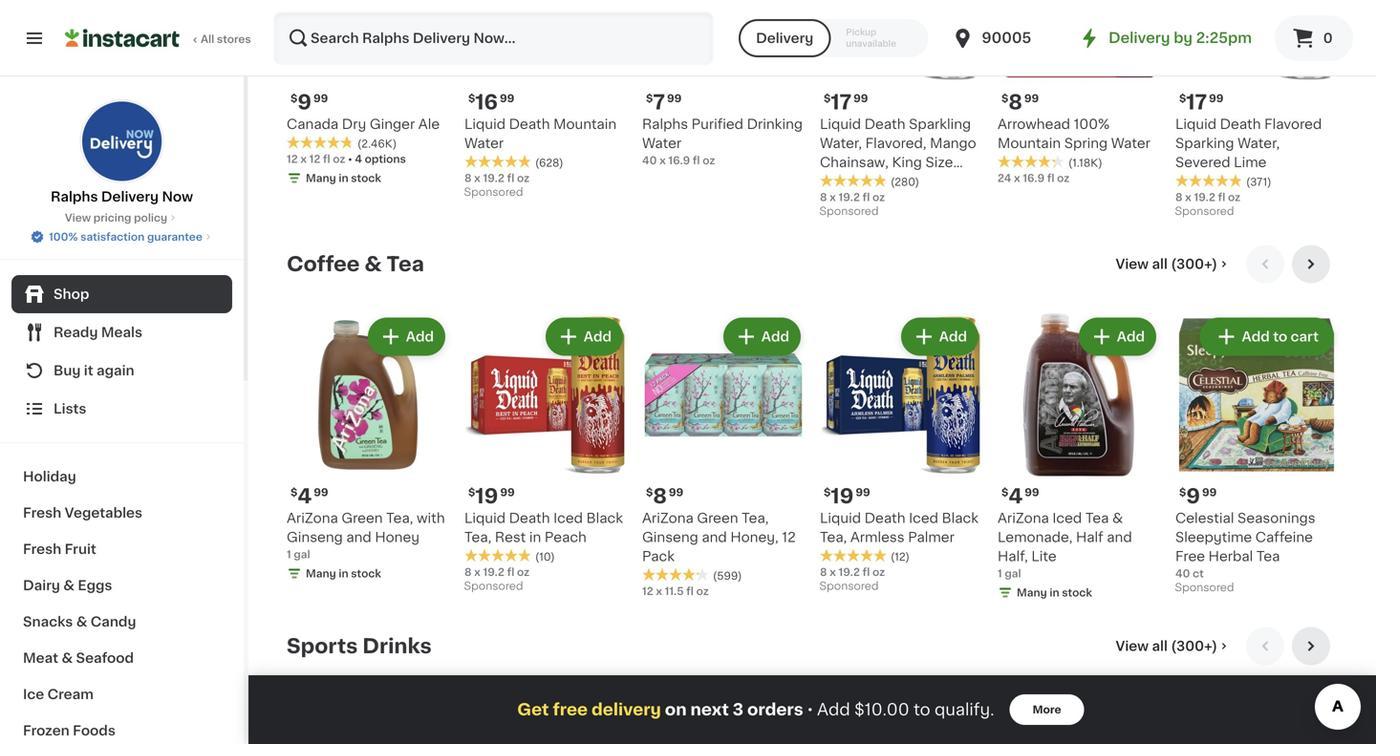 Task type: vqa. For each thing, say whether or not it's contained in the screenshot.
5.51K
no



Task type: describe. For each thing, give the bounding box(es) containing it.
free
[[1176, 550, 1206, 563]]

ralphs for ralphs purified drinking water 40 x 16.9 fl oz
[[643, 117, 688, 131]]

oz for liquid death mountain water
[[517, 173, 530, 183]]

black for liquid death iced black tea, rest in peach
[[587, 512, 623, 525]]

all stores
[[201, 34, 251, 44]]

free
[[553, 702, 588, 719]]

sparking
[[1176, 136, 1235, 150]]

arizona green tea, with ginseng and honey 1 gal
[[287, 512, 445, 560]]

get
[[518, 702, 549, 719]]

holiday
[[23, 470, 76, 484]]

oz for liquid death iced black tea, armless palmer
[[873, 567, 885, 578]]

tea inside celestial seasonings sleepytime caffeine free herbal tea 40 ct
[[1257, 550, 1281, 563]]

0 horizontal spatial delivery
[[101, 190, 159, 204]]

oz down dry
[[333, 154, 346, 164]]

Search field
[[275, 13, 712, 63]]

service type group
[[739, 19, 929, 57]]

fl for liquid death mountain water
[[507, 173, 515, 183]]

fl down canada
[[323, 154, 330, 164]]

8 for liquid death iced black tea, armless palmer
[[820, 567, 828, 578]]

arizona iced tea & lemonade, half and half, lite 1 gal
[[998, 512, 1133, 579]]

(12)
[[891, 552, 910, 562]]

fresh for fresh fruit
[[23, 543, 61, 556]]

x for liquid death sparkling water, flavored, mango chainsaw, king size cans
[[830, 192, 836, 202]]

& for tea
[[365, 254, 382, 274]]

in down the lite
[[1050, 588, 1060, 598]]

king
[[892, 156, 923, 169]]

size
[[926, 156, 954, 169]]

frozen
[[23, 725, 70, 738]]

sponsored badge image for liquid death sparkling water, flavored, mango chainsaw, king size cans
[[820, 206, 878, 217]]

99 for arrowhead 100% mountain spring water
[[1025, 93, 1039, 103]]

gal inside arizona green tea, with ginseng and honey 1 gal
[[294, 550, 310, 560]]

honey,
[[731, 531, 779, 544]]

delivery by 2:25pm
[[1109, 31, 1252, 45]]

8 for liquid death flavored sparking water, severed lime
[[1176, 192, 1183, 202]]

treatment tracker modal dialog
[[249, 676, 1377, 745]]

19.2 for liquid death flavored sparking water, severed lime
[[1195, 192, 1216, 202]]

canada
[[287, 117, 339, 131]]

buy it again link
[[11, 352, 232, 390]]

9 for celestial seasonings sleepytime caffeine free herbal tea
[[1187, 486, 1201, 506]]

water, inside liquid death sparkling water, flavored, mango chainsaw, king size cans
[[820, 136, 862, 150]]

view all (300+) link for coffee & tea
[[1116, 255, 1231, 274]]

(10)
[[535, 552, 555, 562]]

ginger
[[370, 117, 415, 131]]

delivery for delivery
[[756, 32, 814, 45]]

half
[[1077, 531, 1104, 544]]

iced for palmer
[[909, 512, 939, 525]]

celestial
[[1176, 512, 1235, 525]]

oz inside ralphs purified drinking water 40 x 16.9 fl oz
[[703, 155, 715, 166]]

oz for liquid death sparkling water, flavored, mango chainsaw, king size cans
[[873, 192, 885, 202]]

oz for liquid death iced black tea, rest in peach
[[517, 567, 530, 578]]

meals
[[101, 326, 142, 339]]

fl inside ralphs purified drinking water 40 x 16.9 fl oz
[[693, 155, 700, 166]]

100% inside button
[[49, 232, 78, 242]]

tea, inside arizona green tea, ginseng and honey, 12 pack
[[742, 512, 769, 525]]

delivery button
[[739, 19, 831, 57]]

policy
[[134, 213, 167, 223]]

x inside ralphs purified drinking water 40 x 16.9 fl oz
[[660, 155, 666, 166]]

gal inside arizona iced tea & lemonade, half and half, lite 1 gal
[[1005, 569, 1022, 579]]

12 x 11.5 fl oz
[[643, 586, 709, 597]]

$ 17 99 for liquid death sparkling water, flavored, mango chainsaw, king size cans
[[824, 92, 869, 112]]

dairy
[[23, 579, 60, 593]]

lite
[[1032, 550, 1057, 563]]

1 vertical spatial 16.9
[[1023, 173, 1045, 183]]

12 x 12 fl oz • 4 options
[[287, 154, 406, 164]]

arizona for arizona iced tea & lemonade, half and half, lite 1 gal
[[998, 512, 1050, 525]]

arizona for arizona green tea, with ginseng and honey 1 gal
[[287, 512, 338, 525]]

fruit
[[65, 543, 96, 556]]

(300+) for coffee & tea
[[1172, 257, 1218, 271]]

on
[[665, 702, 687, 719]]

oz for arizona green tea, ginseng and honey, 12 pack
[[697, 586, 709, 597]]

add to cart
[[1243, 330, 1319, 343]]

arrowhead 100% mountain spring water
[[998, 117, 1151, 150]]

herbal
[[1209, 550, 1254, 563]]

100% satisfaction guarantee
[[49, 232, 203, 242]]

19 for liquid death iced black tea, armless palmer
[[831, 486, 854, 506]]

drinking
[[747, 117, 803, 131]]

instacart logo image
[[65, 27, 180, 50]]

iced for in
[[554, 512, 583, 525]]

guarantee
[[147, 232, 203, 242]]

rest
[[495, 531, 526, 544]]

$ 9 99 for celestial seasonings sleepytime caffeine free herbal tea
[[1180, 486, 1217, 506]]

x for arrowhead 100% mountain spring water
[[1014, 173, 1021, 183]]

item carousel region containing coffee & tea
[[287, 245, 1339, 612]]

ice
[[23, 688, 44, 702]]

$ for liquid death mountain water
[[468, 93, 476, 103]]

liquid for liquid death iced black tea, armless palmer
[[820, 512, 862, 525]]

$ 19 99 for liquid death iced black tea, armless palmer
[[824, 486, 871, 506]]

coffee
[[287, 254, 360, 274]]

$ 8 99 for arrowhead
[[1002, 92, 1039, 112]]

ginseng inside arizona green tea, ginseng and honey, 12 pack
[[643, 531, 699, 544]]

honey
[[375, 531, 420, 544]]

0 vertical spatial many in stock
[[306, 173, 381, 183]]

pricing
[[93, 213, 131, 223]]

8 up arrowhead
[[1009, 92, 1023, 112]]

8 for liquid death mountain water
[[465, 173, 472, 183]]

stock for arizona green tea, with ginseng and honey
[[351, 569, 381, 579]]

0 horizontal spatial •
[[348, 154, 352, 164]]

40 inside celestial seasonings sleepytime caffeine free herbal tea 40 ct
[[1176, 569, 1191, 579]]

arrowhead
[[998, 117, 1071, 131]]

oz for arrowhead 100% mountain spring water
[[1058, 173, 1070, 183]]

liquid for liquid death mountain water
[[465, 117, 506, 131]]

all
[[201, 34, 214, 44]]

view all (300+) for coffee & tea
[[1116, 257, 1218, 271]]

get free delivery on next 3 orders • add $10.00 to qualify.
[[518, 702, 995, 719]]

fl for liquid death flavored sparking water, severed lime
[[1219, 192, 1226, 202]]

sleepytime
[[1176, 531, 1253, 544]]

fresh fruit
[[23, 543, 96, 556]]

liquid death sparkling water, flavored, mango chainsaw, king size cans
[[820, 117, 977, 188]]

sports
[[287, 637, 358, 657]]

$ for liquid death flavored sparking water, severed lime
[[1180, 93, 1187, 103]]

ginseng inside arizona green tea, with ginseng and honey 1 gal
[[287, 531, 343, 544]]

(371)
[[1247, 177, 1272, 187]]

8 x 19.2 fl oz for liquid death iced black tea, rest in peach
[[465, 567, 530, 578]]

item carousel region containing sports drinks
[[287, 627, 1339, 745]]

sponsored badge image down the ct
[[1176, 583, 1234, 594]]

death for liquid death flavored sparking water, severed lime
[[1221, 117, 1262, 131]]

add inside treatment tracker modal "dialog"
[[817, 702, 851, 719]]

flavored,
[[866, 136, 927, 150]]

stores
[[217, 34, 251, 44]]

ice cream
[[23, 688, 94, 702]]

buy it again
[[54, 364, 134, 378]]

$ for arrowhead 100% mountain spring water
[[1002, 93, 1009, 103]]

ralphs delivery now logo image
[[80, 99, 164, 184]]

2:25pm
[[1197, 31, 1252, 45]]

99 for liquid death mountain water
[[500, 93, 515, 103]]

0 vertical spatial stock
[[351, 173, 381, 183]]

$ for liquid death iced black tea, rest in peach
[[468, 487, 476, 498]]

in down arizona green tea, with ginseng and honey 1 gal
[[339, 569, 349, 579]]

0 button
[[1275, 15, 1354, 61]]

24
[[998, 173, 1012, 183]]

$ 16 99
[[468, 92, 515, 112]]

lemonade,
[[998, 531, 1073, 544]]

caffeine
[[1256, 531, 1314, 544]]

to inside button
[[1274, 330, 1288, 343]]

19.2 for liquid death sparkling water, flavored, mango chainsaw, king size cans
[[839, 192, 860, 202]]

1 inside arizona iced tea & lemonade, half and half, lite 1 gal
[[998, 569, 1003, 579]]

coffee & tea link
[[287, 253, 424, 276]]

tea for iced
[[1086, 512, 1110, 525]]

x down canada
[[301, 154, 307, 164]]

meat & seafood link
[[11, 641, 232, 677]]

water for liquid
[[465, 136, 504, 150]]

view all (300+) for sports drinks
[[1116, 640, 1218, 653]]

$ for canada dry ginger ale
[[291, 93, 298, 103]]

19.2 for liquid death iced black tea, armless palmer
[[839, 567, 860, 578]]

(2.46k)
[[358, 138, 397, 149]]

sports drinks
[[287, 637, 432, 657]]

90005
[[982, 31, 1032, 45]]

orders
[[748, 702, 804, 719]]

tea, inside "liquid death iced black tea, rest in peach"
[[465, 531, 492, 544]]

coffee & tea
[[287, 254, 424, 274]]

19.2 for liquid death mountain water
[[483, 173, 505, 183]]

liquid for liquid death iced black tea, rest in peach
[[465, 512, 506, 525]]

x for liquid death iced black tea, rest in peach
[[474, 567, 481, 578]]

shop link
[[11, 275, 232, 314]]

flavored
[[1265, 117, 1323, 131]]

shop
[[54, 288, 89, 301]]

green for honey,
[[697, 512, 739, 525]]

dairy & eggs link
[[11, 568, 232, 604]]

all stores link
[[65, 11, 252, 65]]

8 x 19.2 fl oz for liquid death sparkling water, flavored, mango chainsaw, king size cans
[[820, 192, 885, 202]]

ale
[[419, 117, 440, 131]]

by
[[1174, 31, 1193, 45]]

x for liquid death iced black tea, armless palmer
[[830, 567, 836, 578]]

now
[[162, 190, 193, 204]]

8 x 19.2 fl oz for liquid death iced black tea, armless palmer
[[820, 567, 885, 578]]

$ for arizona green tea, with ginseng and honey
[[291, 487, 298, 498]]

$ for liquid death sparkling water, flavored, mango chainsaw, king size cans
[[824, 93, 831, 103]]

(280)
[[891, 177, 920, 187]]

in down 12 x 12 fl oz • 4 options
[[339, 173, 349, 183]]

tea, inside liquid death iced black tea, armless palmer
[[820, 531, 847, 544]]

99 for liquid death sparkling water, flavored, mango chainsaw, king size cans
[[854, 93, 869, 103]]

water for ralphs
[[643, 136, 682, 150]]

peach
[[545, 531, 587, 544]]



Task type: locate. For each thing, give the bounding box(es) containing it.
1 horizontal spatial $ 17 99
[[1180, 92, 1224, 112]]

99 for canada dry ginger ale
[[314, 93, 328, 103]]

1 horizontal spatial ralphs
[[643, 117, 688, 131]]

8 down severed
[[1176, 192, 1183, 202]]

2 horizontal spatial iced
[[1053, 512, 1083, 525]]

0 horizontal spatial 16.9
[[669, 155, 690, 166]]

1 $ 17 99 from the left
[[824, 92, 869, 112]]

19 up rest
[[476, 486, 499, 506]]

2 horizontal spatial and
[[1107, 531, 1133, 544]]

sponsored badge image down rest
[[465, 582, 522, 593]]

1 horizontal spatial gal
[[1005, 569, 1022, 579]]

11.5
[[665, 586, 684, 597]]

2 iced from the left
[[909, 512, 939, 525]]

99 for liquid death flavored sparking water, severed lime
[[1210, 93, 1224, 103]]

mountain for 16
[[554, 117, 617, 131]]

stock
[[351, 173, 381, 183], [351, 569, 381, 579], [1062, 588, 1093, 598]]

19 for liquid death iced black tea, rest in peach
[[476, 486, 499, 506]]

1 horizontal spatial $ 4 99
[[1002, 486, 1040, 506]]

100% left satisfaction
[[49, 232, 78, 242]]

sponsored badge image down the armless at right
[[820, 582, 878, 593]]

2 ginseng from the left
[[643, 531, 699, 544]]

gal up sports
[[294, 550, 310, 560]]

liquid death mountain water
[[465, 117, 617, 150]]

3 arizona from the left
[[998, 512, 1050, 525]]

drinks
[[363, 637, 432, 657]]

delivery by 2:25pm link
[[1079, 27, 1252, 50]]

liquid up the armless at right
[[820, 512, 862, 525]]

1 vertical spatial to
[[914, 702, 931, 719]]

2 all from the top
[[1153, 640, 1168, 653]]

99 for liquid death iced black tea, rest in peach
[[500, 487, 515, 498]]

1 horizontal spatial black
[[942, 512, 979, 525]]

0 vertical spatial $ 9 99
[[291, 92, 328, 112]]

1 horizontal spatial iced
[[909, 512, 939, 525]]

water inside arrowhead 100% mountain spring water
[[1112, 136, 1151, 150]]

view
[[65, 213, 91, 223], [1116, 257, 1149, 271], [1116, 640, 1149, 653]]

1 17 from the left
[[831, 92, 852, 112]]

liquid inside "liquid death iced black tea, rest in peach"
[[465, 512, 506, 525]]

19
[[476, 486, 499, 506], [831, 486, 854, 506]]

1 horizontal spatial 17
[[1187, 92, 1208, 112]]

1 water, from the left
[[820, 136, 862, 150]]

1 vertical spatial $ 9 99
[[1180, 486, 1217, 506]]

cart
[[1291, 330, 1319, 343]]

1 horizontal spatial $ 8 99
[[1002, 92, 1039, 112]]

0 horizontal spatial tea
[[387, 254, 424, 274]]

$ 8 99 inside product group
[[646, 486, 684, 506]]

arizona green tea, ginseng and honey, 12 pack
[[643, 512, 796, 563]]

8 up pack
[[653, 486, 667, 506]]

& inside meat & seafood link
[[62, 652, 73, 665]]

(300+)
[[1172, 257, 1218, 271], [1172, 640, 1218, 653]]

arizona for arizona green tea, ginseng and honey, 12 pack
[[643, 512, 694, 525]]

$ up lemonade,
[[1002, 487, 1009, 498]]

99 up lemonade,
[[1025, 487, 1040, 498]]

8 x 19.2 fl oz down severed
[[1176, 192, 1241, 202]]

all for sports drinks
[[1153, 640, 1168, 653]]

half,
[[998, 550, 1029, 563]]

0 horizontal spatial water
[[465, 136, 504, 150]]

1 vertical spatial stock
[[351, 569, 381, 579]]

0 horizontal spatial 4
[[298, 486, 312, 506]]

$ for arizona green tea, ginseng and honey, 12 pack
[[646, 487, 653, 498]]

8 x 19.2 fl oz inside product group
[[465, 173, 530, 183]]

fl down rest
[[507, 567, 515, 578]]

candy
[[91, 616, 136, 629]]

16.9 right 24
[[1023, 173, 1045, 183]]

99 for celestial seasonings sleepytime caffeine free herbal tea
[[1203, 487, 1217, 498]]

x for liquid death flavored sparking water, severed lime
[[1186, 192, 1192, 202]]

0 horizontal spatial $ 9 99
[[291, 92, 328, 112]]

0 horizontal spatial 1
[[287, 550, 291, 560]]

99 up canada
[[314, 93, 328, 103]]

eggs
[[78, 579, 112, 593]]

1 vertical spatial gal
[[1005, 569, 1022, 579]]

tea for &
[[387, 254, 424, 274]]

0 horizontal spatial green
[[342, 512, 383, 525]]

satisfaction
[[80, 232, 145, 242]]

death inside liquid death sparkling water, flavored, mango chainsaw, king size cans
[[865, 117, 906, 131]]

foods
[[73, 725, 116, 738]]

add inside button
[[1243, 330, 1270, 343]]

8 x 19.2 fl oz for liquid death mountain water
[[465, 173, 530, 183]]

2 $ 4 99 from the left
[[1002, 486, 1040, 506]]

black up peach
[[587, 512, 623, 525]]

1 horizontal spatial ginseng
[[643, 531, 699, 544]]

$ for celestial seasonings sleepytime caffeine free herbal tea
[[1180, 487, 1187, 498]]

arizona inside arizona green tea, ginseng and honey, 12 pack
[[643, 512, 694, 525]]

sponsored badge image for liquid death mountain water
[[465, 187, 522, 198]]

$ 19 99 up rest
[[468, 486, 515, 506]]

7
[[653, 92, 665, 112]]

water inside liquid death mountain water
[[465, 136, 504, 150]]

(599)
[[713, 571, 742, 582]]

1 all from the top
[[1153, 257, 1168, 271]]

death up (628)
[[509, 117, 550, 131]]

sponsored badge image down liquid death mountain water
[[465, 187, 522, 198]]

liquid for liquid death sparkling water, flavored, mango chainsaw, king size cans
[[820, 117, 862, 131]]

0 horizontal spatial iced
[[554, 512, 583, 525]]

black
[[587, 512, 623, 525], [942, 512, 979, 525]]

mountain inside arrowhead 100% mountain spring water
[[998, 136, 1061, 150]]

9 for canada dry ginger ale
[[298, 92, 312, 112]]

it
[[84, 364, 93, 378]]

fl down chainsaw,
[[863, 192, 870, 202]]

0 horizontal spatial ginseng
[[287, 531, 343, 544]]

4 down (2.46k)
[[355, 154, 362, 164]]

death inside liquid death iced black tea, armless palmer
[[865, 512, 906, 525]]

1 fresh from the top
[[23, 507, 61, 520]]

view for sports drinks
[[1116, 640, 1149, 653]]

mountain for 8
[[998, 136, 1061, 150]]

2 item carousel region from the top
[[287, 627, 1339, 745]]

to right $10.00
[[914, 702, 931, 719]]

2 17 from the left
[[1187, 92, 1208, 112]]

0 vertical spatial view
[[65, 213, 91, 223]]

2 19 from the left
[[831, 486, 854, 506]]

0 vertical spatial ralphs
[[643, 117, 688, 131]]

$ down service type group
[[824, 93, 831, 103]]

fl down "purified"
[[693, 155, 700, 166]]

17 up chainsaw,
[[831, 92, 852, 112]]

1 arizona from the left
[[287, 512, 338, 525]]

99 for arizona green tea, ginseng and honey, 12 pack
[[669, 487, 684, 498]]

tea inside arizona iced tea & lemonade, half and half, lite 1 gal
[[1086, 512, 1110, 525]]

item carousel region
[[287, 245, 1339, 612], [287, 627, 1339, 745]]

and inside arizona green tea, ginseng and honey, 12 pack
[[702, 531, 727, 544]]

x down liquid death iced black tea, armless palmer
[[830, 567, 836, 578]]

palmer
[[908, 531, 955, 544]]

4 for arizona green tea, with ginseng and honey
[[298, 486, 312, 506]]

3
[[733, 702, 744, 719]]

& inside arizona iced tea & lemonade, half and half, lite 1 gal
[[1113, 512, 1124, 525]]

delivery for delivery by 2:25pm
[[1109, 31, 1171, 45]]

99 for arizona green tea, with ginseng and honey
[[314, 487, 328, 498]]

2 horizontal spatial water
[[1112, 136, 1151, 150]]

stock for arizona iced tea & lemonade, half and half, lite
[[1062, 588, 1093, 598]]

fresh fruit link
[[11, 532, 232, 568]]

2 $ 19 99 from the left
[[824, 486, 871, 506]]

1 horizontal spatial $ 9 99
[[1180, 486, 1217, 506]]

$ inside the $ 16 99
[[468, 93, 476, 103]]

with
[[417, 512, 445, 525]]

many in stock for arizona green tea, with ginseng and honey
[[306, 569, 381, 579]]

chainsaw,
[[820, 156, 889, 169]]

tea inside "link"
[[387, 254, 424, 274]]

• inside get free delivery on next 3 orders • add $10.00 to qualify.
[[808, 703, 814, 718]]

1 and from the left
[[346, 531, 372, 544]]

2 view all (300+) from the top
[[1116, 640, 1218, 653]]

99 up arrowhead
[[1025, 93, 1039, 103]]

and
[[346, 531, 372, 544], [702, 531, 727, 544], [1107, 531, 1133, 544]]

vegetables
[[65, 507, 142, 520]]

fresh for fresh vegetables
[[23, 507, 61, 520]]

1 horizontal spatial to
[[1274, 330, 1288, 343]]

product group
[[465, 0, 627, 203], [820, 0, 983, 222], [1176, 0, 1339, 222], [287, 314, 449, 585], [465, 314, 627, 597], [643, 314, 805, 599], [820, 314, 983, 597], [998, 314, 1161, 604], [1176, 314, 1339, 599], [465, 696, 627, 745], [643, 696, 805, 745], [820, 696, 983, 745], [998, 696, 1161, 745], [1176, 696, 1339, 745]]

8 x 19.2 fl oz down rest
[[465, 567, 530, 578]]

ginseng
[[287, 531, 343, 544], [643, 531, 699, 544]]

9 up celestial
[[1187, 486, 1201, 506]]

black for liquid death iced black tea, armless palmer
[[942, 512, 979, 525]]

1 horizontal spatial mountain
[[998, 136, 1061, 150]]

2 fresh from the top
[[23, 543, 61, 556]]

0 horizontal spatial mountain
[[554, 117, 617, 131]]

sponsored badge image for liquid death flavored sparking water, severed lime
[[1176, 206, 1234, 217]]

(300+) for sports drinks
[[1172, 640, 1218, 653]]

2 and from the left
[[702, 531, 727, 544]]

death for liquid death mountain water
[[509, 117, 550, 131]]

0 horizontal spatial gal
[[294, 550, 310, 560]]

sponsored badge image down severed
[[1176, 206, 1234, 217]]

sponsored badge image for liquid death iced black tea, rest in peach
[[465, 582, 522, 593]]

1 vertical spatial tea
[[1086, 512, 1110, 525]]

& inside the dairy & eggs 'link'
[[63, 579, 75, 593]]

$
[[291, 93, 298, 103], [468, 93, 476, 103], [646, 93, 653, 103], [824, 93, 831, 103], [1002, 93, 1009, 103], [1180, 93, 1187, 103], [291, 487, 298, 498], [468, 487, 476, 498], [646, 487, 653, 498], [824, 487, 831, 498], [1002, 487, 1009, 498], [1180, 487, 1187, 498]]

19.2 down cans
[[839, 192, 860, 202]]

2 vertical spatial many
[[1017, 588, 1048, 598]]

$ 4 99 for arizona green tea, with ginseng and honey
[[291, 486, 328, 506]]

ready meals link
[[11, 314, 232, 352]]

& inside snacks & candy link
[[76, 616, 87, 629]]

17 for liquid death sparkling water, flavored, mango chainsaw, king size cans
[[831, 92, 852, 112]]

qualify.
[[935, 702, 995, 719]]

99 inside the $ 16 99
[[500, 93, 515, 103]]

2 green from the left
[[697, 512, 739, 525]]

mountain down arrowhead
[[998, 136, 1061, 150]]

1 vertical spatial (300+)
[[1172, 640, 1218, 653]]

4 for arizona iced tea & lemonade, half and half, lite
[[1009, 486, 1023, 506]]

death inside liquid death flavored sparking water, severed lime
[[1221, 117, 1262, 131]]

19.2 down the armless at right
[[839, 567, 860, 578]]

black inside liquid death iced black tea, armless palmer
[[942, 512, 979, 525]]

death inside "liquid death iced black tea, rest in peach"
[[509, 512, 550, 525]]

x for arizona green tea, ginseng and honey, 12 pack
[[656, 586, 663, 597]]

2 arizona from the left
[[643, 512, 694, 525]]

1 view all (300+) from the top
[[1116, 257, 1218, 271]]

2 horizontal spatial 4
[[1009, 486, 1023, 506]]

$ up arrowhead
[[1002, 93, 1009, 103]]

green for and
[[342, 512, 383, 525]]

1 iced from the left
[[554, 512, 583, 525]]

view pricing policy
[[65, 213, 167, 223]]

delivery left by
[[1109, 31, 1171, 45]]

& for seafood
[[62, 652, 73, 665]]

(1.18k)
[[1069, 158, 1103, 168]]

iced inside "liquid death iced black tea, rest in peach"
[[554, 512, 583, 525]]

more
[[1033, 705, 1062, 716]]

1 item carousel region from the top
[[287, 245, 1339, 612]]

ready meals button
[[11, 314, 232, 352]]

1 $ 19 99 from the left
[[468, 486, 515, 506]]

3 and from the left
[[1107, 531, 1133, 544]]

100% up spring
[[1074, 117, 1110, 131]]

2 horizontal spatial delivery
[[1109, 31, 1171, 45]]

3 iced from the left
[[1053, 512, 1083, 525]]

liquid
[[465, 117, 506, 131], [820, 117, 862, 131], [1176, 117, 1217, 131], [465, 512, 506, 525], [820, 512, 862, 525]]

1 vertical spatial •
[[808, 703, 814, 718]]

0 horizontal spatial water,
[[820, 136, 862, 150]]

4 up lemonade,
[[1009, 486, 1023, 506]]

2 vertical spatial view
[[1116, 640, 1149, 653]]

$ for arizona iced tea & lemonade, half and half, lite
[[1002, 487, 1009, 498]]

tea down caffeine
[[1257, 550, 1281, 563]]

lists link
[[11, 390, 232, 428]]

ready
[[54, 326, 98, 339]]

0 vertical spatial 1
[[287, 550, 291, 560]]

0 horizontal spatial 17
[[831, 92, 852, 112]]

$ 4 99 up lemonade,
[[1002, 486, 1040, 506]]

all for coffee & tea
[[1153, 257, 1168, 271]]

frozen foods
[[23, 725, 116, 738]]

stock down arizona iced tea & lemonade, half and half, lite 1 gal
[[1062, 588, 1093, 598]]

liquid inside liquid death sparkling water, flavored, mango chainsaw, king size cans
[[820, 117, 862, 131]]

0 vertical spatial 16.9
[[669, 155, 690, 166]]

17 up the sparking
[[1187, 92, 1208, 112]]

100% inside arrowhead 100% mountain spring water
[[1074, 117, 1110, 131]]

12 inside arizona green tea, ginseng and honey, 12 pack
[[782, 531, 796, 544]]

ct
[[1193, 569, 1204, 579]]

$ for ralphs purified drinking water
[[646, 93, 653, 103]]

2 vertical spatial tea
[[1257, 550, 1281, 563]]

4 up arizona green tea, with ginseng and honey 1 gal
[[298, 486, 312, 506]]

None search field
[[273, 11, 714, 65]]

add to cart button
[[1202, 320, 1333, 354]]

1 water from the left
[[465, 136, 504, 150]]

2 horizontal spatial tea
[[1257, 550, 1281, 563]]

$ 7 99
[[646, 92, 682, 112]]

1 vertical spatial 100%
[[49, 232, 78, 242]]

1 vertical spatial 9
[[1187, 486, 1201, 506]]

liquid death iced black tea, armless palmer
[[820, 512, 979, 544]]

$ up the sparking
[[1180, 93, 1187, 103]]

$ for liquid death iced black tea, armless palmer
[[824, 487, 831, 498]]

snacks & candy link
[[11, 604, 232, 641]]

fresh down holiday
[[23, 507, 61, 520]]

view pricing policy link
[[65, 210, 179, 226]]

1 horizontal spatial 1
[[998, 569, 1003, 579]]

and left honey, on the right bottom of the page
[[702, 531, 727, 544]]

1 (300+) from the top
[[1172, 257, 1218, 271]]

iced inside arizona iced tea & lemonade, half and half, lite 1 gal
[[1053, 512, 1083, 525]]

★★★★★
[[287, 136, 354, 149], [287, 136, 354, 149], [465, 155, 532, 168], [465, 155, 532, 168], [998, 155, 1065, 168], [998, 155, 1065, 168], [820, 174, 887, 187], [820, 174, 887, 187], [1176, 174, 1243, 187], [1176, 174, 1243, 187], [465, 549, 532, 563], [465, 549, 532, 563], [820, 549, 887, 563], [820, 549, 887, 563], [643, 568, 709, 582], [643, 568, 709, 582]]

many in stock down 12 x 12 fl oz • 4 options
[[306, 173, 381, 183]]

death for liquid death iced black tea, rest in peach
[[509, 512, 550, 525]]

x left 11.5
[[656, 586, 663, 597]]

1 vertical spatial ralphs
[[51, 190, 98, 204]]

fl right 24
[[1048, 173, 1055, 183]]

$ 19 99 for liquid death iced black tea, rest in peach
[[468, 486, 515, 506]]

1 $ 4 99 from the left
[[291, 486, 328, 506]]

x right 24
[[1014, 173, 1021, 183]]

0 horizontal spatial $ 8 99
[[646, 486, 684, 506]]

99 up flavored,
[[854, 93, 869, 103]]

arizona inside arizona iced tea & lemonade, half and half, lite 1 gal
[[998, 512, 1050, 525]]

0
[[1324, 32, 1333, 45]]

0 vertical spatial item carousel region
[[287, 245, 1339, 612]]

ralphs down '$ 7 99'
[[643, 117, 688, 131]]

$ up canada
[[291, 93, 298, 103]]

99 for ralphs purified drinking water
[[667, 93, 682, 103]]

$ inside '$ 7 99'
[[646, 93, 653, 103]]

x down "liquid death iced black tea, rest in peach"
[[474, 567, 481, 578]]

19.2 down liquid death mountain water
[[483, 173, 505, 183]]

arizona inside arizona green tea, with ginseng and honey 1 gal
[[287, 512, 338, 525]]

$ 8 99 up pack
[[646, 486, 684, 506]]

fl down severed
[[1219, 192, 1226, 202]]

1 horizontal spatial 4
[[355, 154, 362, 164]]

to inside treatment tracker modal "dialog"
[[914, 702, 931, 719]]

1 vertical spatial all
[[1153, 640, 1168, 653]]

seasonings
[[1238, 512, 1316, 525]]

17 for liquid death flavored sparking water, severed lime
[[1187, 92, 1208, 112]]

0 vertical spatial 100%
[[1074, 117, 1110, 131]]

many in stock for arizona iced tea & lemonade, half and half, lite
[[1017, 588, 1093, 598]]

tea, up honey
[[386, 512, 413, 525]]

2 $ 17 99 from the left
[[1180, 92, 1224, 112]]

snacks
[[23, 616, 73, 629]]

$10.00
[[855, 702, 910, 719]]

99 up arizona green tea, ginseng and honey, 12 pack
[[669, 487, 684, 498]]

0 horizontal spatial 100%
[[49, 232, 78, 242]]

1 vertical spatial mountain
[[998, 136, 1061, 150]]

0 vertical spatial 9
[[298, 92, 312, 112]]

1 inside arizona green tea, with ginseng and honey 1 gal
[[287, 550, 291, 560]]

purified
[[692, 117, 744, 131]]

many for arizona green tea, with ginseng and honey
[[306, 569, 336, 579]]

40 left the ct
[[1176, 569, 1191, 579]]

0 vertical spatial 40
[[643, 155, 657, 166]]

0 horizontal spatial $ 17 99
[[824, 92, 869, 112]]

liquid inside liquid death iced black tea, armless palmer
[[820, 512, 862, 525]]

19.2 down rest
[[483, 567, 505, 578]]

liquid for liquid death flavored sparking water, severed lime
[[1176, 117, 1217, 131]]

99 for arizona iced tea & lemonade, half and half, lite
[[1025, 487, 1040, 498]]

2 vertical spatial stock
[[1062, 588, 1093, 598]]

iced inside liquid death iced black tea, armless palmer
[[909, 512, 939, 525]]

delivery up drinking
[[756, 32, 814, 45]]

8 for liquid death iced black tea, rest in peach
[[465, 567, 472, 578]]

view all (300+)
[[1116, 257, 1218, 271], [1116, 640, 1218, 653]]

mountain inside liquid death mountain water
[[554, 117, 617, 131]]

delivery inside button
[[756, 32, 814, 45]]

9 up canada
[[298, 92, 312, 112]]

next
[[691, 702, 729, 719]]

liquid death flavored sparking water, severed lime
[[1176, 117, 1323, 169]]

fl for liquid death sparkling water, flavored, mango chainsaw, king size cans
[[863, 192, 870, 202]]

spring
[[1065, 136, 1108, 150]]

8 for liquid death sparkling water, flavored, mango chainsaw, king size cans
[[820, 192, 828, 202]]

0 vertical spatial gal
[[294, 550, 310, 560]]

dry
[[342, 117, 366, 131]]

liquid death iced black tea, rest in peach
[[465, 512, 623, 544]]

0 horizontal spatial arizona
[[287, 512, 338, 525]]

death inside liquid death mountain water
[[509, 117, 550, 131]]

2 view all (300+) link from the top
[[1116, 637, 1231, 656]]

water
[[465, 136, 504, 150], [643, 136, 682, 150], [1112, 136, 1151, 150]]

green inside arizona green tea, with ginseng and honey 1 gal
[[342, 512, 383, 525]]

1 green from the left
[[342, 512, 383, 525]]

dairy & eggs
[[23, 579, 112, 593]]

ralphs purified drinking water 40 x 16.9 fl oz
[[643, 117, 803, 166]]

8 x 19.2 fl oz down the armless at right
[[820, 567, 885, 578]]

1 vertical spatial item carousel region
[[287, 627, 1339, 745]]

$ 8 99 up arrowhead
[[1002, 92, 1039, 112]]

2 water from the left
[[643, 136, 682, 150]]

1 vertical spatial many in stock
[[306, 569, 381, 579]]

99 right 7 on the left top
[[667, 93, 682, 103]]

x down 16
[[474, 173, 481, 183]]

black inside "liquid death iced black tea, rest in peach"
[[587, 512, 623, 525]]

fl for liquid death iced black tea, rest in peach
[[507, 567, 515, 578]]

oz down liquid death mountain water
[[517, 173, 530, 183]]

90005 button
[[952, 11, 1066, 65]]

water down 16
[[465, 136, 504, 150]]

oz right 11.5
[[697, 586, 709, 597]]

$ 8 99
[[1002, 92, 1039, 112], [646, 486, 684, 506]]

0 vertical spatial (300+)
[[1172, 257, 1218, 271]]

many down the lite
[[1017, 588, 1048, 598]]

& for candy
[[76, 616, 87, 629]]

liquid up chainsaw,
[[820, 117, 862, 131]]

snacks & candy
[[23, 616, 136, 629]]

2 black from the left
[[942, 512, 979, 525]]

again
[[97, 364, 134, 378]]

1 vertical spatial fresh
[[23, 543, 61, 556]]

water right spring
[[1112, 136, 1151, 150]]

x down '$ 7 99'
[[660, 155, 666, 166]]

product group containing 8
[[643, 314, 805, 599]]

in
[[339, 173, 349, 183], [530, 531, 541, 544], [339, 569, 349, 579], [1050, 588, 1060, 598]]

0 horizontal spatial 9
[[298, 92, 312, 112]]

gal down half,
[[1005, 569, 1022, 579]]

1 horizontal spatial tea
[[1086, 512, 1110, 525]]

product group containing 9
[[1176, 314, 1339, 599]]

tea, inside arizona green tea, with ginseng and honey 1 gal
[[386, 512, 413, 525]]

fl for liquid death iced black tea, armless palmer
[[863, 567, 870, 578]]

fl for arrowhead 100% mountain spring water
[[1048, 173, 1055, 183]]

2 water, from the left
[[1238, 136, 1280, 150]]

2 (300+) from the top
[[1172, 640, 1218, 653]]

$ 9 99
[[291, 92, 328, 112], [1180, 486, 1217, 506]]

add button inside product group
[[725, 320, 799, 354]]

mango
[[930, 136, 977, 150]]

and inside arizona green tea, with ginseng and honey 1 gal
[[346, 531, 372, 544]]

1 horizontal spatial 100%
[[1074, 117, 1110, 131]]

water inside ralphs purified drinking water 40 x 16.9 fl oz
[[643, 136, 682, 150]]

water, inside liquid death flavored sparking water, severed lime
[[1238, 136, 1280, 150]]

1 horizontal spatial 9
[[1187, 486, 1201, 506]]

•
[[348, 154, 352, 164], [808, 703, 814, 718]]

99 up celestial
[[1203, 487, 1217, 498]]

1 vertical spatial many
[[306, 569, 336, 579]]

green inside arizona green tea, ginseng and honey, 12 pack
[[697, 512, 739, 525]]

many for arizona iced tea & lemonade, half and half, lite
[[1017, 588, 1048, 598]]

fl down the armless at right
[[863, 567, 870, 578]]

99 up the sparking
[[1210, 93, 1224, 103]]

tea, up honey, on the right bottom of the page
[[742, 512, 769, 525]]

many in stock
[[306, 173, 381, 183], [306, 569, 381, 579], [1017, 588, 1093, 598]]

1 horizontal spatial water
[[643, 136, 682, 150]]

1 horizontal spatial 40
[[1176, 569, 1191, 579]]

1 horizontal spatial arizona
[[643, 512, 694, 525]]

1 ginseng from the left
[[287, 531, 343, 544]]

0 vertical spatial all
[[1153, 257, 1168, 271]]

view for coffee & tea
[[1116, 257, 1149, 271]]

stock down arizona green tea, with ginseng and honey 1 gal
[[351, 569, 381, 579]]

1 vertical spatial 1
[[998, 569, 1003, 579]]

fl for arizona green tea, ginseng and honey, 12 pack
[[687, 586, 694, 597]]

8 down "liquid death iced black tea, rest in peach"
[[465, 567, 472, 578]]

meat & seafood
[[23, 652, 134, 665]]

2 horizontal spatial arizona
[[998, 512, 1050, 525]]

$ 9 99 for canada dry ginger ale
[[291, 92, 328, 112]]

1 horizontal spatial green
[[697, 512, 739, 525]]

8 x 19.2 fl oz for liquid death flavored sparking water, severed lime
[[1176, 192, 1241, 202]]

tea up half
[[1086, 512, 1110, 525]]

& for eggs
[[63, 579, 75, 593]]

green up honey
[[342, 512, 383, 525]]

0 horizontal spatial to
[[914, 702, 931, 719]]

many in stock down arizona green tea, with ginseng and honey 1 gal
[[306, 569, 381, 579]]

99 for liquid death iced black tea, armless palmer
[[856, 487, 871, 498]]

sponsored badge image
[[465, 187, 522, 198], [820, 206, 878, 217], [1176, 206, 1234, 217], [465, 582, 522, 593], [820, 582, 878, 593], [1176, 583, 1234, 594]]

1 19 from the left
[[476, 486, 499, 506]]

ginseng up pack
[[643, 531, 699, 544]]

$ 9 99 inside product group
[[1180, 486, 1217, 506]]

& inside coffee & tea "link"
[[365, 254, 382, 274]]

8 down cans
[[820, 192, 828, 202]]

0 vertical spatial fresh
[[23, 507, 61, 520]]

ralphs for ralphs delivery now
[[51, 190, 98, 204]]

1 vertical spatial 40
[[1176, 569, 1191, 579]]

1 vertical spatial view all (300+) link
[[1116, 637, 1231, 656]]

fl down liquid death mountain water
[[507, 173, 515, 183]]

0 horizontal spatial ralphs
[[51, 190, 98, 204]]

death up the lime
[[1221, 117, 1262, 131]]

0 horizontal spatial 19
[[476, 486, 499, 506]]

liquid inside liquid death flavored sparking water, severed lime
[[1176, 117, 1217, 131]]

3 water from the left
[[1112, 136, 1151, 150]]

ralphs up pricing
[[51, 190, 98, 204]]

1 horizontal spatial delivery
[[756, 32, 814, 45]]

40 inside ralphs purified drinking water 40 x 16.9 fl oz
[[643, 155, 657, 166]]

ice cream link
[[11, 677, 232, 713]]

death up rest
[[509, 512, 550, 525]]

death for liquid death iced black tea, armless palmer
[[865, 512, 906, 525]]

0 vertical spatial many
[[306, 173, 336, 183]]

gal
[[294, 550, 310, 560], [1005, 569, 1022, 579]]

100%
[[1074, 117, 1110, 131], [49, 232, 78, 242]]

sports drinks link
[[287, 635, 432, 658]]

ralphs inside ralphs purified drinking water 40 x 16.9 fl oz
[[643, 117, 688, 131]]

liquid inside liquid death mountain water
[[465, 117, 506, 131]]

product group containing 16
[[465, 0, 627, 203]]

1 view all (300+) link from the top
[[1116, 255, 1231, 274]]

$ 4 99 up arizona green tea, with ginseng and honey 1 gal
[[291, 486, 328, 506]]

0 horizontal spatial $ 19 99
[[468, 486, 515, 506]]

0 vertical spatial view all (300+) link
[[1116, 255, 1231, 274]]

1 black from the left
[[587, 512, 623, 525]]

and left honey
[[346, 531, 372, 544]]

1 horizontal spatial 19
[[831, 486, 854, 506]]

death up flavored,
[[865, 117, 906, 131]]

ralphs delivery now
[[51, 190, 193, 204]]

$ 17 99 for liquid death flavored sparking water, severed lime
[[1180, 92, 1224, 112]]

and inside arizona iced tea & lemonade, half and half, lite 1 gal
[[1107, 531, 1133, 544]]

• right orders
[[808, 703, 814, 718]]

0 vertical spatial view all (300+)
[[1116, 257, 1218, 271]]

in inside "liquid death iced black tea, rest in peach"
[[530, 531, 541, 544]]

0 horizontal spatial black
[[587, 512, 623, 525]]

1 horizontal spatial •
[[808, 703, 814, 718]]

mountain up (628)
[[554, 117, 617, 131]]

• down dry
[[348, 154, 352, 164]]

99 inside '$ 7 99'
[[667, 93, 682, 103]]

view all (300+) link for sports drinks
[[1116, 637, 1231, 656]]

19.2 for liquid death iced black tea, rest in peach
[[483, 567, 505, 578]]

0 vertical spatial $ 8 99
[[1002, 92, 1039, 112]]

many
[[306, 173, 336, 183], [306, 569, 336, 579], [1017, 588, 1048, 598]]

$ up arizona green tea, with ginseng and honey 1 gal
[[291, 487, 298, 498]]

16.9 inside ralphs purified drinking water 40 x 16.9 fl oz
[[669, 155, 690, 166]]

0 horizontal spatial $ 4 99
[[291, 486, 328, 506]]

fl right 11.5
[[687, 586, 694, 597]]

green
[[342, 512, 383, 525], [697, 512, 739, 525]]



